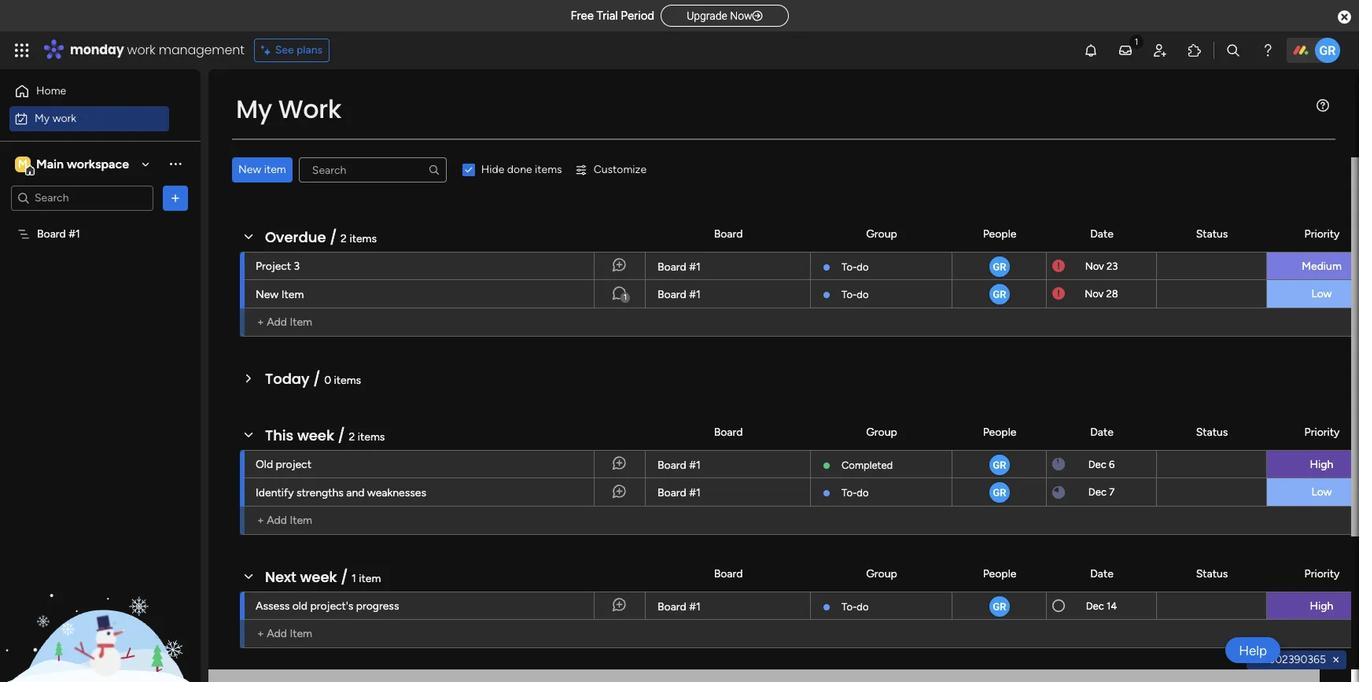 Task type: locate. For each thing, give the bounding box(es) containing it.
1 vertical spatial week
[[300, 567, 337, 587]]

2 right overdue
[[341, 232, 347, 245]]

0 horizontal spatial my
[[35, 111, 50, 125]]

board #1 link
[[655, 253, 801, 281], [655, 280, 801, 308], [655, 451, 801, 479], [655, 478, 801, 507], [655, 592, 801, 621]]

1 horizontal spatial item
[[359, 572, 381, 585]]

2 low from the top
[[1312, 485, 1332, 499]]

upgrade
[[687, 9, 728, 22]]

plans
[[297, 43, 323, 57]]

1 group from the top
[[866, 227, 897, 240]]

board inside list box
[[37, 227, 66, 240]]

0 vertical spatial 1
[[624, 293, 627, 302]]

0 vertical spatial work
[[127, 41, 155, 59]]

2 vertical spatial people
[[983, 567, 1017, 580]]

dec left 6
[[1088, 458, 1107, 470]]

inbox image
[[1118, 42, 1134, 58]]

/
[[330, 227, 337, 247], [313, 369, 321, 389], [338, 426, 345, 445], [341, 567, 348, 587]]

2 vertical spatial + add item
[[257, 627, 312, 640]]

group for this week /
[[866, 425, 897, 439]]

lottie animation element
[[0, 523, 201, 682]]

/ right overdue
[[330, 227, 337, 247]]

new down my work at left
[[238, 163, 261, 176]]

item down the 3
[[281, 288, 304, 301]]

Search in workspace field
[[33, 189, 131, 207]]

1 vertical spatial add
[[267, 514, 287, 527]]

date for overdue /
[[1090, 227, 1114, 240]]

2 vertical spatial status
[[1196, 567, 1228, 580]]

items right 0
[[334, 374, 361, 387]]

0 vertical spatial high
[[1310, 458, 1334, 471]]

1 vertical spatial + add item
[[257, 514, 312, 527]]

see plans button
[[254, 39, 330, 62]]

2 + from the top
[[257, 514, 264, 527]]

see
[[275, 43, 294, 57]]

dapulse close image
[[1338, 9, 1351, 25]]

2 vertical spatial priority
[[1305, 567, 1340, 580]]

workspace selection element
[[15, 155, 131, 175]]

0 vertical spatial nov
[[1085, 260, 1104, 272]]

1
[[624, 293, 627, 302], [352, 572, 356, 585]]

3
[[294, 260, 300, 273]]

item up progress at the left of the page
[[359, 572, 381, 585]]

identify strengths and weaknesses
[[256, 486, 426, 500]]

0 vertical spatial new
[[238, 163, 261, 176]]

+ add item down new item
[[257, 315, 312, 329]]

dec 7
[[1089, 486, 1115, 498]]

people
[[983, 227, 1017, 240], [983, 425, 1017, 439], [983, 567, 1017, 580]]

low
[[1312, 287, 1332, 301], [1312, 485, 1332, 499]]

v2 overdue deadline image
[[1053, 258, 1065, 273]]

item
[[264, 163, 286, 176], [359, 572, 381, 585]]

4 to- from the top
[[842, 601, 857, 613]]

1 + add item from the top
[[257, 315, 312, 329]]

2 date from the top
[[1090, 425, 1114, 439]]

to-
[[842, 261, 857, 273], [842, 289, 857, 301], [842, 487, 857, 499], [842, 601, 857, 613]]

1 people from the top
[[983, 227, 1017, 240]]

1 vertical spatial new
[[256, 288, 279, 301]]

date up dec 6
[[1090, 425, 1114, 439]]

1 vertical spatial dec
[[1089, 486, 1107, 498]]

1 vertical spatial nov
[[1085, 288, 1104, 300]]

3 people from the top
[[983, 567, 1017, 580]]

+ down assess
[[257, 627, 264, 640]]

dec for old project
[[1088, 458, 1107, 470]]

dec 6
[[1088, 458, 1115, 470]]

new inside 'button'
[[238, 163, 261, 176]]

#1
[[69, 227, 80, 240], [689, 260, 701, 274], [689, 288, 701, 301], [689, 459, 701, 472], [689, 486, 701, 500], [689, 600, 701, 614]]

week up assess old project's progress
[[300, 567, 337, 587]]

date up dec 14
[[1090, 567, 1114, 580]]

2 nov from the top
[[1085, 288, 1104, 300]]

items
[[535, 163, 562, 176], [350, 232, 377, 245], [334, 374, 361, 387], [358, 430, 385, 444]]

0 vertical spatial +
[[257, 315, 264, 329]]

overdue
[[265, 227, 326, 247]]

overdue / 2 items
[[265, 227, 377, 247]]

item inside next week / 1 item
[[359, 572, 381, 585]]

2 vertical spatial dec
[[1086, 600, 1104, 612]]

items inside today / 0 items
[[334, 374, 361, 387]]

0 vertical spatial status
[[1196, 227, 1228, 240]]

3 to-do from the top
[[842, 487, 869, 499]]

0 vertical spatial people
[[983, 227, 1017, 240]]

0 horizontal spatial 2
[[341, 232, 347, 245]]

date for this week /
[[1090, 425, 1114, 439]]

free trial period
[[571, 9, 655, 23]]

1 vertical spatial high
[[1310, 599, 1334, 613]]

2 vertical spatial date
[[1090, 567, 1114, 580]]

nov 28
[[1085, 288, 1118, 300]]

hide
[[481, 163, 505, 176]]

3 date from the top
[[1090, 567, 1114, 580]]

1 image
[[1130, 32, 1144, 50]]

main workspace
[[36, 156, 129, 171]]

items inside "overdue / 2 items"
[[350, 232, 377, 245]]

date
[[1090, 227, 1114, 240], [1090, 425, 1114, 439], [1090, 567, 1114, 580]]

1 vertical spatial date
[[1090, 425, 1114, 439]]

see plans
[[275, 43, 323, 57]]

free
[[571, 9, 594, 23]]

+ add item down identify
[[257, 514, 312, 527]]

old
[[256, 458, 273, 471]]

2 add from the top
[[267, 514, 287, 527]]

0 vertical spatial date
[[1090, 227, 1114, 240]]

23
[[1107, 260, 1118, 272]]

items right done
[[535, 163, 562, 176]]

None search field
[[299, 157, 447, 183]]

greg robinson image
[[1315, 38, 1340, 63], [988, 255, 1011, 278], [988, 282, 1011, 306], [988, 453, 1011, 477], [988, 595, 1011, 618]]

0 vertical spatial dec
[[1088, 458, 1107, 470]]

3 priority from the top
[[1305, 567, 1340, 580]]

work inside "my work" button
[[52, 111, 76, 125]]

add
[[267, 315, 287, 329], [267, 514, 287, 527], [267, 627, 287, 640]]

0 vertical spatial low
[[1312, 287, 1332, 301]]

0 vertical spatial + add item
[[257, 315, 312, 329]]

2 vertical spatial add
[[267, 627, 287, 640]]

1 horizontal spatial my
[[236, 91, 272, 127]]

0 horizontal spatial 1
[[352, 572, 356, 585]]

priority for this week /
[[1305, 425, 1340, 439]]

302390365
[[1269, 653, 1326, 666]]

group for next week /
[[866, 567, 897, 580]]

item down old
[[290, 627, 312, 640]]

done
[[507, 163, 532, 176]]

1 vertical spatial priority
[[1305, 425, 1340, 439]]

+
[[257, 315, 264, 329], [257, 514, 264, 527], [257, 627, 264, 640]]

id: 302390365 element
[[1247, 651, 1347, 669]]

project 3
[[256, 260, 300, 273]]

customize
[[594, 163, 647, 176]]

3 group from the top
[[866, 567, 897, 580]]

nov left 28
[[1085, 288, 1104, 300]]

items up and
[[358, 430, 385, 444]]

0 vertical spatial add
[[267, 315, 287, 329]]

main
[[36, 156, 64, 171]]

1 vertical spatial low
[[1312, 485, 1332, 499]]

status for next week /
[[1196, 567, 1228, 580]]

work right monday
[[127, 41, 155, 59]]

date up nov 23
[[1090, 227, 1114, 240]]

1 vertical spatial +
[[257, 514, 264, 527]]

1 nov from the top
[[1085, 260, 1104, 272]]

2 up and
[[349, 430, 355, 444]]

1 add from the top
[[267, 315, 287, 329]]

group for overdue /
[[866, 227, 897, 240]]

/ left 0
[[313, 369, 321, 389]]

people for this week /
[[983, 425, 1017, 439]]

2 vertical spatial group
[[866, 567, 897, 580]]

week right this
[[297, 426, 334, 445]]

trial
[[597, 9, 618, 23]]

0 horizontal spatial work
[[52, 111, 76, 125]]

+ add item down assess
[[257, 627, 312, 640]]

dec
[[1088, 458, 1107, 470], [1089, 486, 1107, 498], [1086, 600, 1104, 612]]

1 vertical spatial work
[[52, 111, 76, 125]]

assess old project's progress
[[256, 599, 399, 613]]

1 status from the top
[[1196, 227, 1228, 240]]

1 horizontal spatial work
[[127, 41, 155, 59]]

2 to- from the top
[[842, 289, 857, 301]]

1 vertical spatial 1
[[352, 572, 356, 585]]

4 to-do from the top
[[842, 601, 869, 613]]

item
[[281, 288, 304, 301], [290, 315, 312, 329], [290, 514, 312, 527], [290, 627, 312, 640]]

dapulse rightstroke image
[[752, 10, 763, 22]]

item down my work at left
[[264, 163, 286, 176]]

1 vertical spatial status
[[1196, 425, 1228, 439]]

1 do from the top
[[857, 261, 869, 273]]

option
[[0, 219, 201, 223]]

board
[[37, 227, 66, 240], [714, 227, 743, 240], [658, 260, 687, 274], [658, 288, 687, 301], [714, 425, 743, 439], [658, 459, 687, 472], [658, 486, 687, 500], [714, 567, 743, 580], [658, 600, 687, 614]]

1 priority from the top
[[1305, 227, 1340, 240]]

new down project
[[256, 288, 279, 301]]

2 group from the top
[[866, 425, 897, 439]]

status
[[1196, 227, 1228, 240], [1196, 425, 1228, 439], [1196, 567, 1228, 580]]

3 status from the top
[[1196, 567, 1228, 580]]

14
[[1107, 600, 1117, 612]]

work
[[127, 41, 155, 59], [52, 111, 76, 125]]

date for next week /
[[1090, 567, 1114, 580]]

2 to-do from the top
[[842, 289, 869, 301]]

to-do
[[842, 261, 869, 273], [842, 289, 869, 301], [842, 487, 869, 499], [842, 601, 869, 613]]

0 horizontal spatial item
[[264, 163, 286, 176]]

0 vertical spatial priority
[[1305, 227, 1340, 240]]

monday work management
[[70, 41, 244, 59]]

0 vertical spatial item
[[264, 163, 286, 176]]

group
[[866, 227, 897, 240], [866, 425, 897, 439], [866, 567, 897, 580]]

next week / 1 item
[[265, 567, 381, 587]]

week for next
[[300, 567, 337, 587]]

6
[[1109, 458, 1115, 470]]

2 priority from the top
[[1305, 425, 1340, 439]]

add down identify
[[267, 514, 287, 527]]

invite members image
[[1152, 42, 1168, 58]]

2 people from the top
[[983, 425, 1017, 439]]

2 status from the top
[[1196, 425, 1228, 439]]

notifications image
[[1083, 42, 1099, 58]]

my inside button
[[35, 111, 50, 125]]

1 date from the top
[[1090, 227, 1114, 240]]

2 inside this week / 2 items
[[349, 430, 355, 444]]

1 horizontal spatial 1
[[624, 293, 627, 302]]

0 vertical spatial week
[[297, 426, 334, 445]]

people for overdue /
[[983, 227, 1017, 240]]

nov left 23
[[1085, 260, 1104, 272]]

and
[[346, 486, 365, 500]]

high
[[1310, 458, 1334, 471], [1310, 599, 1334, 613]]

+ down new item
[[257, 315, 264, 329]]

board #1
[[37, 227, 80, 240], [658, 260, 701, 274], [658, 288, 701, 301], [658, 459, 701, 472], [658, 486, 701, 500], [658, 600, 701, 614]]

options image
[[168, 190, 183, 206]]

3 add from the top
[[267, 627, 287, 640]]

my
[[236, 91, 272, 127], [35, 111, 50, 125]]

dec left "7"
[[1089, 486, 1107, 498]]

1 inside next week / 1 item
[[352, 572, 356, 585]]

nov
[[1085, 260, 1104, 272], [1085, 288, 1104, 300]]

my left work
[[236, 91, 272, 127]]

4 board #1 link from the top
[[655, 478, 801, 507]]

my down home
[[35, 111, 50, 125]]

1 horizontal spatial 2
[[349, 430, 355, 444]]

dec left 14
[[1086, 600, 1104, 612]]

items right overdue
[[350, 232, 377, 245]]

+ down identify
[[257, 514, 264, 527]]

0 vertical spatial 2
[[341, 232, 347, 245]]

1 to-do from the top
[[842, 261, 869, 273]]

1 vertical spatial group
[[866, 425, 897, 439]]

3 board #1 link from the top
[[655, 451, 801, 479]]

2 vertical spatial +
[[257, 627, 264, 640]]

2
[[341, 232, 347, 245], [349, 430, 355, 444]]

medium
[[1302, 260, 1342, 273]]

3 + from the top
[[257, 627, 264, 640]]

hide done items
[[481, 163, 562, 176]]

work down home
[[52, 111, 76, 125]]

0 vertical spatial group
[[866, 227, 897, 240]]

project
[[276, 458, 312, 471]]

status for this week /
[[1196, 425, 1228, 439]]

1 inside button
[[624, 293, 627, 302]]

work for monday
[[127, 41, 155, 59]]

item down strengths in the bottom left of the page
[[290, 514, 312, 527]]

my work
[[35, 111, 76, 125]]

this
[[265, 426, 294, 445]]

workspace
[[67, 156, 129, 171]]

/ up identify strengths and weaknesses
[[338, 426, 345, 445]]

add down new item
[[267, 315, 287, 329]]

1 vertical spatial people
[[983, 425, 1017, 439]]

old project
[[256, 458, 312, 471]]

work for my
[[52, 111, 76, 125]]

1 vertical spatial 2
[[349, 430, 355, 444]]

1 board #1 link from the top
[[655, 253, 801, 281]]

management
[[159, 41, 244, 59]]

2 do from the top
[[857, 289, 869, 301]]

id:
[[1253, 653, 1267, 666]]

1 vertical spatial item
[[359, 572, 381, 585]]

add down assess
[[267, 627, 287, 640]]

0
[[324, 374, 331, 387]]

2 + add item from the top
[[257, 514, 312, 527]]

+ add item
[[257, 315, 312, 329], [257, 514, 312, 527], [257, 627, 312, 640]]

do
[[857, 261, 869, 273], [857, 289, 869, 301], [857, 487, 869, 499], [857, 601, 869, 613]]



Task type: describe. For each thing, give the bounding box(es) containing it.
today
[[265, 369, 310, 389]]

28
[[1106, 288, 1118, 300]]

#1 inside list box
[[69, 227, 80, 240]]

3 to- from the top
[[842, 487, 857, 499]]

item down new item
[[290, 315, 312, 329]]

priority for next week /
[[1305, 567, 1340, 580]]

5 board #1 link from the top
[[655, 592, 801, 621]]

items inside this week / 2 items
[[358, 430, 385, 444]]

search everything image
[[1226, 42, 1241, 58]]

7
[[1109, 486, 1115, 498]]

id: 302390365
[[1253, 653, 1326, 666]]

next
[[265, 567, 296, 587]]

4 do from the top
[[857, 601, 869, 613]]

select product image
[[14, 42, 30, 58]]

1 + from the top
[[257, 315, 264, 329]]

1 button
[[594, 280, 645, 308]]

new for new item
[[238, 163, 261, 176]]

new item
[[256, 288, 304, 301]]

new item button
[[232, 157, 292, 183]]

greg robinson image
[[988, 481, 1011, 504]]

Filter dashboard by text search field
[[299, 157, 447, 183]]

/ up project's on the bottom left of page
[[341, 567, 348, 587]]

workspace options image
[[168, 156, 183, 172]]

board #1 inside list box
[[37, 227, 80, 240]]

upgrade now link
[[661, 5, 789, 27]]

3 do from the top
[[857, 487, 869, 499]]

identify
[[256, 486, 294, 500]]

weaknesses
[[367, 486, 426, 500]]

item inside 'button'
[[264, 163, 286, 176]]

workspace image
[[15, 155, 31, 173]]

today / 0 items
[[265, 369, 361, 389]]

new for new item
[[256, 288, 279, 301]]

nov for nov 23
[[1085, 260, 1104, 272]]

week for this
[[297, 426, 334, 445]]

monday
[[70, 41, 124, 59]]

upgrade now
[[687, 9, 752, 22]]

3 + add item from the top
[[257, 627, 312, 640]]

board #1 list box
[[0, 217, 201, 459]]

my work
[[236, 91, 341, 127]]

nov 23
[[1085, 260, 1118, 272]]

new item
[[238, 163, 286, 176]]

strengths
[[297, 486, 344, 500]]

old
[[292, 599, 308, 613]]

help image
[[1260, 42, 1276, 58]]

2 board #1 link from the top
[[655, 280, 801, 308]]

lottie animation image
[[0, 523, 201, 682]]

now
[[730, 9, 752, 22]]

menu image
[[1317, 99, 1329, 112]]

progress
[[356, 599, 399, 613]]

assess
[[256, 599, 290, 613]]

m
[[18, 157, 27, 170]]

customize button
[[568, 157, 653, 183]]

my work button
[[9, 106, 169, 131]]

my for my work
[[236, 91, 272, 127]]

my for my work
[[35, 111, 50, 125]]

2 inside "overdue / 2 items"
[[341, 232, 347, 245]]

remove image
[[1330, 654, 1343, 666]]

this week / 2 items
[[265, 426, 385, 445]]

people for next week /
[[983, 567, 1017, 580]]

completed
[[842, 459, 893, 471]]

dec 14
[[1086, 600, 1117, 612]]

home button
[[9, 79, 169, 104]]

status for overdue /
[[1196, 227, 1228, 240]]

project
[[256, 260, 291, 273]]

1 to- from the top
[[842, 261, 857, 273]]

apps image
[[1187, 42, 1203, 58]]

help
[[1239, 642, 1267, 658]]

search image
[[428, 164, 440, 176]]

priority for overdue /
[[1305, 227, 1340, 240]]

1 low from the top
[[1312, 287, 1332, 301]]

home
[[36, 84, 66, 98]]

dec for identify strengths and weaknesses
[[1089, 486, 1107, 498]]

period
[[621, 9, 655, 23]]

nov for nov 28
[[1085, 288, 1104, 300]]

2 high from the top
[[1310, 599, 1334, 613]]

project's
[[310, 599, 353, 613]]

help button
[[1226, 637, 1281, 663]]

work
[[278, 91, 341, 127]]

v2 overdue deadline image
[[1053, 286, 1065, 301]]

1 high from the top
[[1310, 458, 1334, 471]]



Task type: vqa. For each thing, say whether or not it's contained in the screenshot.


